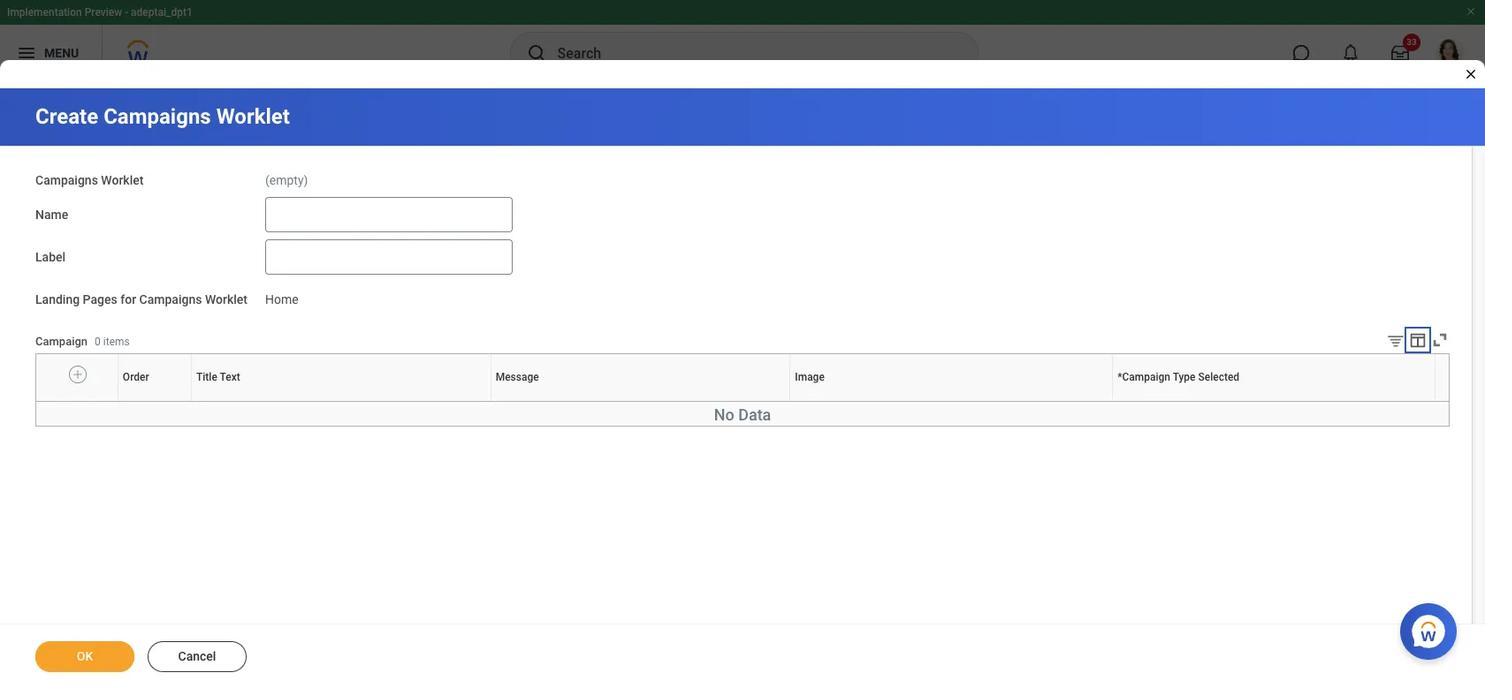 Task type: locate. For each thing, give the bounding box(es) containing it.
*
[[1118, 371, 1122, 384]]

1 vertical spatial order
[[155, 401, 157, 402]]

-
[[125, 6, 128, 19]]

close environment banner image
[[1466, 6, 1476, 17]]

1 vertical spatial image
[[958, 401, 961, 402]]

campaign inside row element
[[1122, 371, 1170, 384]]

ok button
[[35, 642, 134, 673]]

row element
[[36, 354, 1439, 401]]

order inside row element
[[123, 371, 149, 384]]

campaign 0 items
[[35, 335, 130, 348]]

0 horizontal spatial order
[[123, 371, 149, 384]]

inbox large image
[[1391, 44, 1409, 62]]

0 horizontal spatial text
[[220, 371, 240, 384]]

1 vertical spatial text
[[344, 401, 345, 402]]

worklet left the home
[[205, 292, 248, 307]]

0 vertical spatial title
[[196, 371, 217, 384]]

toolbar inside create campaigns worklet main content
[[1373, 330, 1450, 353]]

1 vertical spatial worklet
[[101, 173, 144, 187]]

1 vertical spatial campaign
[[1122, 371, 1170, 384]]

0 vertical spatial message
[[496, 371, 539, 384]]

toolbar
[[1373, 330, 1450, 353]]

2 vertical spatial campaign
[[1280, 401, 1284, 402]]

1 horizontal spatial title
[[342, 401, 343, 402]]

create campaigns worklet main content
[[0, 88, 1485, 689]]

0 horizontal spatial selected
[[1198, 371, 1240, 384]]

preview
[[85, 6, 122, 19]]

0 vertical spatial text
[[220, 371, 240, 384]]

0 vertical spatial type
[[1173, 371, 1196, 384]]

0 vertical spatial campaign
[[35, 335, 88, 348]]

0 horizontal spatial campaign
[[35, 335, 88, 348]]

selected
[[1198, 371, 1240, 384], [1287, 401, 1290, 402]]

0 horizontal spatial title
[[196, 371, 217, 384]]

1 horizontal spatial campaign
[[1122, 371, 1170, 384]]

type
[[1173, 371, 1196, 384], [1285, 401, 1286, 402]]

2 vertical spatial worklet
[[205, 292, 248, 307]]

ok
[[77, 650, 93, 664]]

no data
[[714, 405, 771, 424]]

0 vertical spatial order
[[123, 371, 149, 384]]

title
[[196, 371, 217, 384], [342, 401, 343, 402]]

image inside row element
[[795, 371, 825, 384]]

adeptai_dpt1
[[131, 6, 193, 19]]

name
[[35, 208, 68, 222]]

0 vertical spatial image
[[795, 371, 825, 384]]

home element
[[265, 289, 298, 307]]

worklet up (empty)
[[216, 104, 290, 129]]

Label text field
[[265, 239, 513, 275]]

plus image
[[72, 367, 84, 383]]

worklet down create campaigns worklet
[[101, 173, 144, 187]]

select to filter grid data image
[[1386, 331, 1406, 350]]

0 horizontal spatial message
[[496, 371, 539, 384]]

0 horizontal spatial type
[[1173, 371, 1196, 384]]

implementation preview -   adeptai_dpt1 banner
[[0, 0, 1485, 81]]

image button
[[958, 401, 962, 402]]

order
[[123, 371, 149, 384], [155, 401, 157, 402]]

campaigns
[[104, 104, 211, 129], [35, 173, 98, 187], [139, 292, 202, 307]]

message
[[496, 371, 539, 384], [644, 401, 648, 402]]

order title text message image campaign type selected
[[155, 401, 1290, 402]]

1 horizontal spatial type
[[1285, 401, 1286, 402]]

no
[[714, 405, 734, 424]]

label
[[35, 250, 66, 264]]

worklet
[[216, 104, 290, 129], [101, 173, 144, 187], [205, 292, 248, 307]]

1 vertical spatial message
[[644, 401, 648, 402]]

fullscreen image
[[1430, 330, 1450, 350]]

create
[[35, 104, 98, 129]]

cancel
[[178, 650, 216, 664]]

message button
[[644, 401, 648, 402]]

2 horizontal spatial campaign
[[1280, 401, 1284, 402]]

1 horizontal spatial message
[[644, 401, 648, 402]]

1 vertical spatial selected
[[1287, 401, 1290, 402]]

text inside row element
[[220, 371, 240, 384]]

0 vertical spatial selected
[[1198, 371, 1240, 384]]

for
[[120, 292, 136, 307]]

1 horizontal spatial selected
[[1287, 401, 1290, 402]]

campaign
[[35, 335, 88, 348], [1122, 371, 1170, 384], [1280, 401, 1284, 402]]

1 horizontal spatial image
[[958, 401, 961, 402]]

0 vertical spatial campaigns
[[104, 104, 211, 129]]

image
[[795, 371, 825, 384], [958, 401, 961, 402]]

pages
[[83, 292, 117, 307]]

1 vertical spatial title
[[342, 401, 343, 402]]

1 horizontal spatial order
[[155, 401, 157, 402]]

implementation
[[7, 6, 82, 19]]

text
[[220, 371, 240, 384], [344, 401, 345, 402]]

order column header
[[119, 401, 193, 403]]

notifications large image
[[1342, 44, 1360, 62]]

order for order title text message image campaign type selected
[[155, 401, 157, 402]]

0 horizontal spatial image
[[795, 371, 825, 384]]

items
[[103, 336, 130, 348]]



Task type: describe. For each thing, give the bounding box(es) containing it.
click to view/edit grid preferences image
[[1408, 330, 1428, 350]]

campaign type selected button
[[1280, 401, 1291, 402]]

selected inside row element
[[1198, 371, 1240, 384]]

(empty)
[[265, 173, 308, 187]]

Name text field
[[265, 197, 513, 232]]

1 vertical spatial campaigns
[[35, 173, 98, 187]]

landing
[[35, 292, 80, 307]]

campaigns worklet
[[35, 173, 144, 187]]

cancel button
[[148, 642, 247, 673]]

2 vertical spatial campaigns
[[139, 292, 202, 307]]

1 vertical spatial type
[[1285, 401, 1286, 402]]

home
[[265, 292, 298, 307]]

title text button
[[342, 401, 346, 402]]

profile logan mcneil element
[[1425, 34, 1475, 72]]

* campaign type selected
[[1118, 371, 1240, 384]]

1 horizontal spatial text
[[344, 401, 345, 402]]

title inside row element
[[196, 371, 217, 384]]

implementation preview -   adeptai_dpt1
[[7, 6, 193, 19]]

data
[[738, 405, 771, 424]]

close create campaigns worklet image
[[1464, 67, 1478, 81]]

0 vertical spatial worklet
[[216, 104, 290, 129]]

search image
[[526, 42, 547, 64]]

create campaigns worklet dialog
[[0, 0, 1485, 689]]

create campaigns worklet
[[35, 104, 290, 129]]

message inside row element
[[496, 371, 539, 384]]

order for order
[[123, 371, 149, 384]]

title text
[[196, 371, 240, 384]]

workday assistant region
[[1400, 597, 1464, 660]]

landing pages for campaigns worklet
[[35, 292, 248, 307]]

0
[[95, 336, 101, 348]]

type inside row element
[[1173, 371, 1196, 384]]



Task type: vqa. For each thing, say whether or not it's contained in the screenshot.
Title within the row ELEMENT
yes



